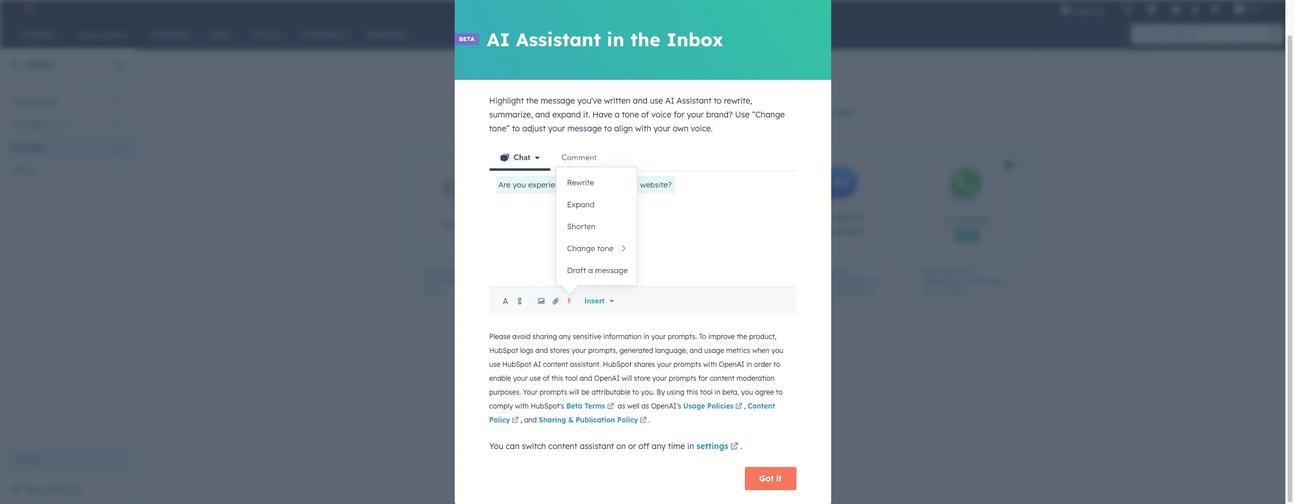 Task type: locate. For each thing, give the bounding box(es) containing it.
for up own
[[674, 110, 685, 120]]

ai down logs
[[533, 361, 541, 369]]

inbox left settings
[[25, 486, 48, 496]]

start inside start receiving messenger conversations and create chatbots in your inbox
[[799, 267, 815, 276]]

whatsapp new
[[944, 214, 990, 239]]

inbox for inbox
[[27, 59, 55, 71]]

content down stores
[[543, 361, 568, 369]]

link opens in a new window image
[[607, 402, 614, 413], [735, 402, 742, 413], [640, 416, 647, 427], [512, 418, 519, 425], [731, 441, 739, 455], [731, 443, 739, 452]]

, right the "policies"
[[744, 402, 748, 411]]

switch
[[522, 442, 546, 452]]

link opens in a new window image left , and
[[512, 416, 519, 427]]

1 vertical spatial the
[[526, 96, 539, 106]]

1 start from the left
[[799, 267, 815, 276]]

1 0 from the top
[[117, 96, 122, 107]]

start
[[694, 107, 712, 118]]

1 vertical spatial tool
[[700, 388, 713, 397]]

0 vertical spatial of
[[641, 110, 649, 120]]

1 vertical spatial ai
[[665, 96, 675, 106]]

, for , and
[[521, 416, 522, 425]]

link opens in a new window image inside sharing & publication policy "link"
[[640, 418, 647, 425]]

1 horizontal spatial create
[[813, 288, 834, 297]]

. down as well as openai's
[[649, 416, 650, 425]]

1 vertical spatial create
[[813, 288, 834, 297]]

1 horizontal spatial as
[[642, 402, 649, 411]]

the inside highlight the message you've written and use ai assistant to rewrite, summarize, and expand it. have a tone of voice for your brand? use "change tone" to adjust your message to align with your own voice.
[[526, 96, 539, 106]]

enable
[[489, 375, 511, 383]]

1 horizontal spatial receiving
[[942, 267, 972, 276]]

for
[[674, 110, 685, 120], [699, 375, 708, 383]]

1 horizontal spatial of
[[641, 110, 649, 120]]

chat
[[590, 267, 605, 276]]

highlight
[[489, 96, 524, 106]]

help button
[[1166, 0, 1186, 19]]

unassigned
[[12, 96, 57, 107]]

1 horizontal spatial from
[[694, 278, 710, 286]]

your inside start receiving messenger conversations and create chatbots in your inbox
[[799, 298, 813, 307]]

connect inside connect live chat and create chatbots to engage with your website visitors in real time
[[548, 267, 575, 276]]

1 vertical spatial messenger
[[799, 278, 834, 286]]

0 for to
[[117, 119, 122, 130]]

connect up forms at the right of the page
[[674, 267, 701, 276]]

link opens in a new window image inside "content policy" link
[[512, 418, 519, 425]]

will left store
[[622, 375, 632, 383]]

0 horizontal spatial receiving
[[817, 267, 847, 276]]

prompts up using
[[669, 375, 697, 383]]

inbox up 'unassigned'
[[27, 59, 55, 71]]

1 horizontal spatial ,
[[744, 402, 748, 411]]

0 vertical spatial ai
[[487, 28, 510, 51]]

0 vertical spatial create
[[548, 278, 569, 286]]

1 horizontal spatial conversations
[[836, 278, 882, 286]]

message up expand
[[541, 96, 575, 106]]

0 horizontal spatial ,
[[521, 416, 522, 425]]

in
[[607, 28, 625, 51], [867, 288, 873, 297], [924, 288, 930, 297], [601, 298, 607, 307], [644, 333, 649, 341], [747, 361, 752, 369], [715, 388, 721, 397], [688, 442, 694, 452]]

start
[[799, 267, 815, 276], [924, 267, 940, 276]]

inbox inside manage and respond to team emails from your inbox
[[423, 288, 441, 297]]

1 vertical spatial content
[[710, 375, 735, 383]]

this
[[552, 375, 563, 383], [687, 388, 698, 397]]

time down website
[[548, 309, 563, 318]]

settings
[[697, 442, 728, 452]]

brand?
[[706, 110, 733, 120]]

your
[[523, 388, 538, 397]]

link opens in a new window image inside "usage policies" link
[[735, 404, 742, 411]]

use up your
[[530, 375, 541, 383]]

1 vertical spatial of
[[543, 375, 550, 383]]

manage
[[423, 267, 450, 276]]

0 vertical spatial this
[[552, 375, 563, 383]]

0 vertical spatial will
[[622, 375, 632, 383]]

and
[[633, 96, 648, 106], [677, 107, 692, 118], [535, 110, 550, 120], [452, 267, 465, 276], [607, 267, 619, 276], [703, 267, 715, 276], [799, 288, 811, 297], [535, 347, 548, 355], [690, 347, 702, 355], [580, 375, 592, 383], [524, 416, 537, 425]]

of
[[641, 110, 649, 120], [543, 375, 550, 383]]

start receiving whatsapp conversations in your inbox
[[924, 267, 1006, 297]]

conversations for start receiving whatsapp conversations in your inbox
[[960, 278, 1006, 286]]

2 horizontal spatial the
[[737, 333, 747, 341]]

conversations inside start receiving whatsapp conversations in your inbox
[[960, 278, 1006, 286]]

message down it.
[[568, 123, 602, 134]]

receiving down new
[[942, 267, 972, 276]]

. right settings
[[741, 442, 743, 452]]

connect your first channel and start bringing conversations to your inbox.
[[574, 107, 856, 118]]

prompts
[[674, 361, 701, 369], [669, 375, 697, 383], [540, 388, 567, 397]]

openai
[[719, 361, 745, 369], [594, 375, 620, 383]]

email
[[467, 219, 491, 231]]

of inside please avoid sharing any sensitive information in your prompts. to improve the product, hubspot logs and stores your prompts, generated language, and usage metrics when you use hubspot ai content assistant. hubspot shares your prompts with openai in order to enable your use of this tool and openai will store your prompts for content moderation purposes. your prompts will be attributable to you. by using this tool in beta, you agree to comply with hubspot's
[[543, 375, 550, 383]]

policy down 'comply'
[[489, 416, 510, 425]]

create inside start receiving messenger conversations and create chatbots in your inbox
[[813, 288, 834, 297]]

inbox settings
[[25, 486, 81, 496]]

website
[[548, 298, 573, 307]]

1 horizontal spatial respond
[[717, 267, 744, 276]]

team email
[[441, 219, 491, 231]]

2 horizontal spatial ai
[[665, 96, 675, 106]]

notifications image
[[1210, 5, 1220, 16]]

0 vertical spatial you
[[772, 347, 784, 355]]

0 horizontal spatial ai
[[487, 28, 510, 51]]

you
[[772, 347, 784, 355], [741, 388, 753, 397]]

0
[[117, 96, 122, 107], [117, 119, 122, 130], [117, 143, 122, 153]]

2 policy from the left
[[617, 416, 638, 425]]

link opens in a new window image inside "content policy" link
[[512, 416, 519, 427]]

1 receiving from the left
[[817, 267, 847, 276]]

2 vertical spatial use
[[530, 375, 541, 383]]

bringing
[[714, 107, 746, 118]]

0 horizontal spatial the
[[526, 96, 539, 106]]

link opens in a new window image inside settings link
[[731, 443, 739, 452]]

any up stores
[[559, 333, 571, 341]]

1 vertical spatial ,
[[521, 416, 522, 425]]

0 horizontal spatial as
[[618, 402, 625, 411]]

1 vertical spatial for
[[699, 375, 708, 383]]

hubspot image
[[21, 2, 35, 16]]

tool down assistant.
[[565, 375, 578, 383]]

0 vertical spatial use
[[650, 96, 663, 106]]

1 horizontal spatial policy
[[617, 416, 638, 425]]

2 vertical spatial prompts
[[540, 388, 567, 397]]

1 vertical spatial message
[[568, 123, 602, 134]]

your inside manage and respond to team emails from your inbox
[[483, 278, 498, 286]]

, up switch
[[521, 416, 522, 425]]

respond for your
[[467, 267, 493, 276]]

respond inside manage and respond to team emails from your inbox
[[467, 267, 493, 276]]

rewrite,
[[724, 96, 752, 106]]

0 horizontal spatial policy
[[489, 416, 510, 425]]

2 respond from the left
[[717, 267, 744, 276]]

0 vertical spatial 0
[[117, 96, 122, 107]]

facebook
[[820, 211, 863, 223]]

sharing & publication policy
[[539, 416, 638, 425]]

receiving for messenger
[[817, 267, 847, 276]]

1 vertical spatial you
[[741, 388, 753, 397]]

0 vertical spatial .
[[649, 416, 650, 425]]

start inside start receiving whatsapp conversations in your inbox
[[924, 267, 940, 276]]

any right off
[[652, 442, 666, 452]]

1 vertical spatial inbox
[[27, 59, 55, 71]]

hubspot down please
[[489, 347, 518, 355]]

settings image
[[1190, 5, 1201, 15]]

receiving down 'facebook messenger'
[[817, 267, 847, 276]]

use
[[650, 96, 663, 106], [489, 361, 501, 369], [530, 375, 541, 383]]

2 from from the left
[[694, 278, 710, 286]]

1 vertical spatial will
[[569, 388, 580, 397]]

2 vertical spatial 0
[[117, 143, 122, 153]]

as left well
[[618, 402, 625, 411]]

ai
[[487, 28, 510, 51], [665, 96, 675, 106], [533, 361, 541, 369]]

1 horizontal spatial ai
[[533, 361, 541, 369]]

1 horizontal spatial for
[[699, 375, 708, 383]]

your inside connect and respond to forms from your inbox
[[712, 278, 727, 286]]

usage policies
[[683, 402, 734, 411]]

you right the when
[[772, 347, 784, 355]]

3 0 from the top
[[117, 143, 122, 153]]

upgrade
[[1073, 6, 1106, 15]]

1 vertical spatial chatbots
[[836, 288, 865, 297]]

1 vertical spatial any
[[652, 442, 666, 452]]

will left be
[[569, 388, 580, 397]]

information
[[603, 333, 642, 341]]

content
[[543, 361, 568, 369], [710, 375, 735, 383], [548, 442, 578, 452]]

0 vertical spatial any
[[559, 333, 571, 341]]

0 horizontal spatial will
[[569, 388, 580, 397]]

1 vertical spatial assistant
[[677, 96, 712, 106]]

assistant
[[516, 28, 601, 51], [677, 96, 712, 106]]

calling icon image
[[1122, 5, 1133, 15]]

prompts down the language,
[[674, 361, 701, 369]]

link opens in a new window image down as well as openai's
[[640, 418, 647, 425]]

say
[[669, 73, 705, 96]]

0 vertical spatial for
[[674, 110, 685, 120]]

1 vertical spatial time
[[668, 442, 685, 452]]

order
[[754, 361, 772, 369]]

2 0 from the top
[[117, 119, 122, 130]]

with down first
[[635, 123, 651, 134]]

whatsapp
[[944, 214, 990, 226], [924, 278, 958, 286]]

2 start from the left
[[924, 267, 940, 276]]

respond inside connect and respond to forms from your inbox
[[717, 267, 744, 276]]

link opens in a new window image for beta terms
[[607, 404, 614, 411]]

will
[[622, 375, 632, 383], [569, 388, 580, 397]]

use up channel at the top
[[650, 96, 663, 106]]

ai inside highlight the message you've written and use ai assistant to rewrite, summarize, and expand it. have a tone of voice for your brand? use "change tone" to adjust your message to align with your own voice.
[[665, 96, 675, 106]]

content up beta,
[[710, 375, 735, 383]]

0 horizontal spatial from
[[465, 278, 481, 286]]

with inside connect live chat and create chatbots to engage with your website visitors in real time
[[575, 288, 589, 297]]

calling icon button
[[1118, 2, 1137, 17]]

0 horizontal spatial tool
[[565, 375, 578, 383]]

ai right beta
[[487, 28, 510, 51]]

more
[[14, 166, 33, 176]]

1 horizontal spatial any
[[652, 442, 666, 452]]

you down moderation
[[741, 388, 753, 397]]

inbox inside connect and respond to forms from your inbox
[[729, 278, 747, 286]]

assigned to me
[[12, 119, 71, 130]]

for up usage policies
[[699, 375, 708, 383]]

this down stores
[[552, 375, 563, 383]]

brad klo image
[[1234, 4, 1244, 14]]

your
[[608, 107, 625, 118], [814, 107, 831, 118], [687, 110, 704, 120], [548, 123, 565, 134], [654, 123, 671, 134], [483, 278, 498, 286], [712, 278, 727, 286], [591, 288, 606, 297], [932, 288, 946, 297], [799, 298, 813, 307], [651, 333, 666, 341], [572, 347, 586, 355], [657, 361, 672, 369], [513, 375, 528, 383], [652, 375, 667, 383]]

marketplaces button
[[1140, 0, 1164, 19]]

product,
[[749, 333, 777, 341]]

use
[[735, 110, 750, 120]]

link opens in a new window image for sharing & publication policy
[[640, 418, 647, 425]]

assistant inside highlight the message you've written and use ai assistant to rewrite, summarize, and expand it. have a tone of voice for your brand? use "change tone" to adjust your message to align with your own voice.
[[677, 96, 712, 106]]

time right off
[[668, 442, 685, 452]]

0 horizontal spatial start
[[799, 267, 815, 276]]

from right forms at the right of the page
[[694, 278, 710, 286]]

logs
[[520, 347, 534, 355]]

0 horizontal spatial openai
[[594, 375, 620, 383]]

1 policy from the left
[[489, 416, 510, 425]]

tone
[[622, 110, 639, 120]]

0 horizontal spatial of
[[543, 375, 550, 383]]

inbox up say
[[667, 28, 724, 51]]

2 horizontal spatial conversations
[[960, 278, 1006, 286]]

connect inside connect and respond to forms from your inbox
[[674, 267, 701, 276]]

use inside highlight the message you've written and use ai assistant to rewrite, summarize, and expand it. have a tone of voice for your brand? use "change tone" to adjust your message to align with your own voice.
[[650, 96, 663, 106]]

tone"
[[489, 123, 510, 134]]

marketplaces image
[[1146, 5, 1157, 16]]

Chat checkbox
[[532, 152, 648, 257]]

link opens in a new window image down beta,
[[735, 404, 742, 411]]

inbox
[[667, 28, 724, 51], [27, 59, 55, 71], [25, 486, 48, 496]]

to
[[714, 96, 722, 106], [804, 107, 812, 118], [49, 119, 56, 130], [512, 123, 520, 134], [604, 123, 612, 134], [495, 267, 502, 276], [746, 267, 752, 276], [602, 278, 609, 286], [774, 361, 780, 369], [632, 388, 639, 397], [776, 388, 783, 397]]

openai up attributable
[[594, 375, 620, 383]]

None checkbox
[[657, 152, 773, 257], [908, 152, 1066, 257], [657, 152, 773, 257], [908, 152, 1066, 257]]

link opens in a new window image for sharing & publication policy
[[640, 416, 647, 427]]

menu item
[[1114, 0, 1116, 19]]

messenger inside start receiving messenger conversations and create chatbots in your inbox
[[799, 278, 834, 286]]

tool
[[565, 375, 578, 383], [700, 388, 713, 397]]

real
[[608, 298, 621, 307]]

ai up channel at the top
[[665, 96, 675, 106]]

0 vertical spatial time
[[548, 309, 563, 318]]

hubspot link
[[14, 2, 43, 16]]

as right well
[[642, 402, 649, 411]]

0 vertical spatial openai
[[719, 361, 745, 369]]

this up usage
[[687, 388, 698, 397]]

1 vertical spatial this
[[687, 388, 698, 397]]

any
[[559, 333, 571, 341], [652, 442, 666, 452]]

of right tone
[[641, 110, 649, 120]]

2 vertical spatial the
[[737, 333, 747, 341]]

0 horizontal spatial you
[[741, 388, 753, 397]]

connect down you've
[[574, 107, 606, 118]]

actions
[[17, 455, 41, 464]]

link opens in a new window image down attributable
[[607, 404, 614, 411]]

0 vertical spatial tool
[[565, 375, 578, 383]]

adjust
[[522, 123, 546, 134]]

link opens in a new window image
[[607, 404, 614, 411], [735, 404, 742, 411], [512, 416, 519, 427], [640, 418, 647, 425]]

2 vertical spatial inbox
[[25, 486, 48, 496]]

1 horizontal spatial chatbots
[[836, 288, 865, 297]]

facebook messenger
[[818, 211, 865, 237]]

openai's
[[651, 402, 681, 411]]

in inside start receiving whatsapp conversations in your inbox
[[924, 288, 930, 297]]

manage and respond to team emails from your inbox
[[423, 267, 502, 297]]

respond for inbox
[[717, 267, 744, 276]]

use up enable
[[489, 361, 501, 369]]

off
[[639, 442, 650, 452]]

inbox
[[729, 278, 747, 286], [423, 288, 441, 297], [948, 288, 966, 297], [815, 298, 833, 307]]

it.
[[583, 110, 590, 120]]

the inside please avoid sharing any sensitive information in your prompts. to improve the product, hubspot logs and stores your prompts, generated language, and usage metrics when you use hubspot ai content assistant. hubspot shares your prompts with openai in order to enable your use of this tool and openai will store your prompts for content moderation purposes. your prompts will be attributable to you. by using this tool in beta, you agree to comply with hubspot's
[[737, 333, 747, 341]]

1 from from the left
[[465, 278, 481, 286]]

on
[[617, 442, 626, 452]]

conversations inside start receiving messenger conversations and create chatbots in your inbox
[[836, 278, 882, 286]]

from
[[465, 278, 481, 286], [694, 278, 710, 286]]

menu
[[1053, 0, 1280, 19]]

1 vertical spatial whatsapp
[[924, 278, 958, 286]]

of up the hubspot's
[[543, 375, 550, 383]]

2 vertical spatial ai
[[533, 361, 541, 369]]

1 respond from the left
[[467, 267, 493, 276]]

content down '&'
[[548, 442, 578, 452]]

1 horizontal spatial assistant
[[677, 96, 712, 106]]

0 horizontal spatial chatbots
[[571, 278, 600, 286]]

from right emails
[[465, 278, 481, 286]]

inbox inside start receiving whatsapp conversations in your inbox
[[948, 288, 966, 297]]

with up visitors
[[575, 288, 589, 297]]

policy inside content policy
[[489, 416, 510, 425]]

0 vertical spatial ,
[[744, 402, 748, 411]]

abc button
[[1227, 0, 1279, 19]]

receiving inside start receiving messenger conversations and create chatbots in your inbox
[[817, 267, 847, 276]]

link opens in a new window image inside beta terms link
[[607, 404, 614, 411]]

1 horizontal spatial tool
[[700, 388, 713, 397]]

time inside connect live chat and create chatbots to engage with your website visitors in real time
[[548, 309, 563, 318]]

1 vertical spatial 0
[[117, 119, 122, 130]]

1 vertical spatial .
[[741, 442, 743, 452]]

start receiving messenger conversations and create chatbots in your inbox
[[799, 267, 882, 307]]

team
[[441, 219, 465, 231]]

1 horizontal spatial start
[[924, 267, 940, 276]]

policy down well
[[617, 416, 638, 425]]

0 horizontal spatial for
[[674, 110, 685, 120]]

1 horizontal spatial openai
[[719, 361, 745, 369]]

, and
[[521, 416, 539, 425]]

0 horizontal spatial respond
[[467, 267, 493, 276]]

tool up usage policies
[[700, 388, 713, 397]]

policy
[[489, 416, 510, 425], [617, 416, 638, 425]]

any inside please avoid sharing any sensitive information in your prompts. to improve the product, hubspot logs and stores your prompts, generated language, and usage metrics when you use hubspot ai content assistant. hubspot shares your prompts with openai in order to enable your use of this tool and openai will store your prompts for content moderation purposes. your prompts will be attributable to you. by using this tool in beta, you agree to comply with hubspot's
[[559, 333, 571, 341]]

0 horizontal spatial any
[[559, 333, 571, 341]]

2 receiving from the left
[[942, 267, 972, 276]]

terms
[[585, 402, 605, 411]]

prompts up the hubspot's
[[540, 388, 567, 397]]

receiving inside start receiving whatsapp conversations in your inbox
[[942, 267, 972, 276]]

you can switch content assistant on or off any time in
[[489, 442, 697, 452]]

0 vertical spatial messenger
[[818, 225, 865, 237]]

0 vertical spatial assistant
[[516, 28, 601, 51]]

2 horizontal spatial use
[[650, 96, 663, 106]]

openai down metrics
[[719, 361, 745, 369]]

0 horizontal spatial time
[[548, 309, 563, 318]]

connect up engage
[[548, 267, 575, 276]]



Task type: describe. For each thing, give the bounding box(es) containing it.
metrics
[[726, 347, 751, 355]]

from inside manage and respond to team emails from your inbox
[[465, 278, 481, 286]]

assigned
[[12, 119, 46, 130]]

of inside highlight the message you've written and use ai assistant to rewrite, summarize, and expand it. have a tone of voice for your brand? use "change tone" to adjust your message to align with your own voice.
[[641, 110, 649, 120]]

assistant.
[[570, 361, 601, 369]]

"change
[[752, 110, 785, 120]]

link opens in a new window image for settings
[[731, 441, 739, 455]]

connect for connect live chat and create chatbots to engage with your website visitors in real time
[[548, 267, 575, 276]]

visitors
[[575, 298, 599, 307]]

own
[[673, 123, 689, 134]]

settings
[[50, 486, 81, 496]]

menu containing abc
[[1053, 0, 1280, 19]]

2 vertical spatial content
[[548, 442, 578, 452]]

usage policies link
[[683, 402, 744, 413]]

prompts.
[[668, 333, 697, 341]]

hello.
[[711, 73, 761, 96]]

start for start receiving whatsapp conversations in your inbox
[[924, 267, 940, 276]]

got it button
[[745, 468, 796, 491]]

0 vertical spatial prompts
[[674, 361, 701, 369]]

team
[[423, 278, 440, 286]]

your inside connect live chat and create chatbots to engage with your website visitors in real time
[[591, 288, 606, 297]]

for inside highlight the message you've written and use ai assistant to rewrite, summarize, and expand it. have a tone of voice for your brand? use "change tone" to adjust your message to align with your own voice.
[[674, 110, 685, 120]]

publication
[[576, 416, 615, 425]]

upgrade image
[[1061, 5, 1071, 16]]

you.
[[641, 388, 655, 397]]

by
[[657, 388, 665, 397]]

policy inside "link"
[[617, 416, 638, 425]]

and inside connect live chat and create chatbots to engage with your website visitors in real time
[[607, 267, 619, 276]]

ai assistant in the inbox
[[487, 28, 724, 51]]

with down "usage" on the bottom right
[[703, 361, 717, 369]]

link opens in a new window image for beta terms
[[607, 402, 614, 413]]

hubspot down prompts, in the left of the page
[[603, 361, 632, 369]]

assistant
[[580, 442, 614, 452]]

1 vertical spatial use
[[489, 361, 501, 369]]

new
[[960, 231, 974, 239]]

to inside connect and respond to forms from your inbox
[[746, 267, 752, 276]]

align
[[614, 123, 633, 134]]

connect for connect and respond to forms from your inbox
[[674, 267, 701, 276]]

well
[[627, 402, 640, 411]]

link opens in a new window image for usage policies
[[735, 402, 742, 413]]

chatbots inside connect live chat and create chatbots to engage with your website visitors in real time
[[571, 278, 600, 286]]

content policy link
[[489, 402, 775, 427]]

attributable
[[592, 388, 630, 397]]

start for start receiving messenger conversations and create chatbots in your inbox
[[799, 267, 815, 276]]

0 vertical spatial message
[[541, 96, 575, 106]]

0 vertical spatial content
[[543, 361, 568, 369]]

1 horizontal spatial use
[[530, 375, 541, 383]]

to
[[699, 333, 706, 341]]

with inside highlight the message you've written and use ai assistant to rewrite, summarize, and expand it. have a tone of voice for your brand? use "change tone" to adjust your message to align with your own voice.
[[635, 123, 651, 134]]

channel
[[645, 107, 675, 118]]

ai inside please avoid sharing any sensitive information in your prompts. to improve the product, hubspot logs and stores your prompts, generated language, and usage metrics when you use hubspot ai content assistant. hubspot shares your prompts with openai in order to enable your use of this tool and openai will store your prompts for content moderation purposes. your prompts will be attributable to you. by using this tool in beta, you agree to comply with hubspot's
[[533, 361, 541, 369]]

a
[[615, 110, 620, 120]]

0 horizontal spatial this
[[552, 375, 563, 383]]

got
[[760, 474, 774, 485]]

help image
[[1171, 5, 1181, 16]]

in inside start receiving messenger conversations and create chatbots in your inbox
[[867, 288, 873, 297]]

you
[[489, 442, 504, 452]]

inbox settings link
[[25, 484, 81, 498]]

beta terms link
[[566, 402, 616, 413]]

in inside connect live chat and create chatbots to engage with your website visitors in real time
[[601, 298, 607, 307]]

shares
[[634, 361, 655, 369]]

1 horizontal spatial you
[[772, 347, 784, 355]]

connect and respond to forms from your inbox
[[674, 267, 752, 286]]

1 vertical spatial openai
[[594, 375, 620, 383]]

connect for connect your first channel and start bringing conversations to your inbox.
[[574, 107, 606, 118]]

beta
[[566, 402, 582, 411]]

store
[[634, 375, 650, 383]]

all open
[[12, 143, 45, 153]]

chat
[[581, 226, 602, 238]]

all
[[12, 143, 22, 153]]

comply
[[489, 402, 513, 411]]

please avoid sharing any sensitive information in your prompts. to improve the product, hubspot logs and stores your prompts, generated language, and usage metrics when you use hubspot ai content assistant. hubspot shares your prompts with openai in order to enable your use of this tool and openai will store your prompts for content moderation purposes. your prompts will be attributable to you. by using this tool in beta, you agree to comply with hubspot's
[[489, 333, 784, 411]]

hubspot down logs
[[503, 361, 531, 369]]

say hello.
[[669, 73, 761, 96]]

chatbots inside start receiving messenger conversations and create chatbots in your inbox
[[836, 288, 865, 297]]

expand
[[552, 110, 581, 120]]

Team email checkbox
[[407, 152, 523, 257]]

with up , and
[[515, 402, 529, 411]]

improve
[[708, 333, 735, 341]]

or
[[628, 442, 636, 452]]

search button
[[1264, 24, 1284, 44]]

conversations assistant feature preview image
[[489, 145, 796, 316]]

inbox for inbox settings
[[25, 486, 48, 496]]

0 horizontal spatial assistant
[[516, 28, 601, 51]]

abc
[[1247, 5, 1262, 14]]

whatsapp inside start receiving whatsapp conversations in your inbox
[[924, 278, 958, 286]]

1 horizontal spatial time
[[668, 442, 685, 452]]

sharing
[[533, 333, 557, 341]]

conversations for start receiving messenger conversations and create chatbots in your inbox
[[836, 278, 882, 286]]

1 horizontal spatial will
[[622, 375, 632, 383]]

0 horizontal spatial .
[[649, 416, 650, 425]]

search image
[[1270, 30, 1278, 38]]

and inside manage and respond to team emails from your inbox
[[452, 267, 465, 276]]

&
[[568, 416, 574, 425]]

generated
[[620, 347, 653, 355]]

notifications button
[[1205, 0, 1225, 19]]

messenger inside option
[[818, 225, 865, 237]]

beta
[[459, 35, 475, 43]]

to inside manage and respond to team emails from your inbox
[[495, 267, 502, 276]]

content
[[748, 402, 775, 411]]

1 horizontal spatial .
[[741, 442, 743, 452]]

0 vertical spatial whatsapp
[[944, 214, 990, 226]]

1 vertical spatial prompts
[[669, 375, 697, 383]]

usage
[[683, 402, 705, 411]]

content policy
[[489, 402, 775, 425]]

2 as from the left
[[642, 402, 649, 411]]

avoid
[[513, 333, 531, 341]]

your inside start receiving whatsapp conversations in your inbox
[[932, 288, 946, 297]]

forms
[[674, 278, 693, 286]]

please
[[489, 333, 511, 341]]

link opens in a new window image for usage policies
[[735, 404, 742, 411]]

0 vertical spatial inbox
[[667, 28, 724, 51]]

for inside please avoid sharing any sensitive information in your prompts. to improve the product, hubspot logs and stores your prompts, generated language, and usage metrics when you use hubspot ai content assistant. hubspot shares your prompts with openai in order to enable your use of this tool and openai will store your prompts for content moderation purposes. your prompts will be attributable to you. by using this tool in beta, you agree to comply with hubspot's
[[699, 375, 708, 383]]

from inside connect and respond to forms from your inbox
[[694, 278, 710, 286]]

agree
[[755, 388, 774, 397]]

as well as openai's
[[616, 402, 683, 411]]

Facebook Messenger checkbox
[[782, 152, 898, 257]]

purposes.
[[489, 388, 521, 397]]

when
[[752, 347, 770, 355]]

policies
[[707, 402, 734, 411]]

create inside connect live chat and create chatbots to engage with your website visitors in real time
[[548, 278, 569, 286]]

and inside connect and respond to forms from your inbox
[[703, 267, 715, 276]]

receiving for whatsapp
[[942, 267, 972, 276]]

1 horizontal spatial the
[[631, 28, 661, 51]]

0 horizontal spatial conversations
[[748, 107, 802, 118]]

summarize,
[[489, 110, 533, 120]]

stores
[[550, 347, 570, 355]]

hubspot's
[[531, 402, 564, 411]]

settings link
[[1188, 3, 1203, 15]]

sensitive
[[573, 333, 601, 341]]

and inside start receiving messenger conversations and create chatbots in your inbox
[[799, 288, 811, 297]]

beta terms
[[566, 402, 605, 411]]

to inside connect live chat and create chatbots to engage with your website visitors in real time
[[602, 278, 609, 286]]

, for ,
[[744, 402, 748, 411]]

open
[[24, 143, 45, 153]]

moderation
[[737, 375, 775, 383]]

voice.
[[691, 123, 713, 134]]

got it
[[760, 474, 782, 485]]

inbox inside start receiving messenger conversations and create chatbots in your inbox
[[815, 298, 833, 307]]

engage
[[548, 288, 573, 297]]

live
[[577, 267, 588, 276]]

actions button
[[7, 451, 129, 469]]

Search HubSpot search field
[[1132, 24, 1274, 44]]

0 for open
[[117, 143, 122, 153]]

1 as from the left
[[618, 402, 625, 411]]

inbox.
[[833, 107, 856, 118]]



Task type: vqa. For each thing, say whether or not it's contained in the screenshot.
top 0
yes



